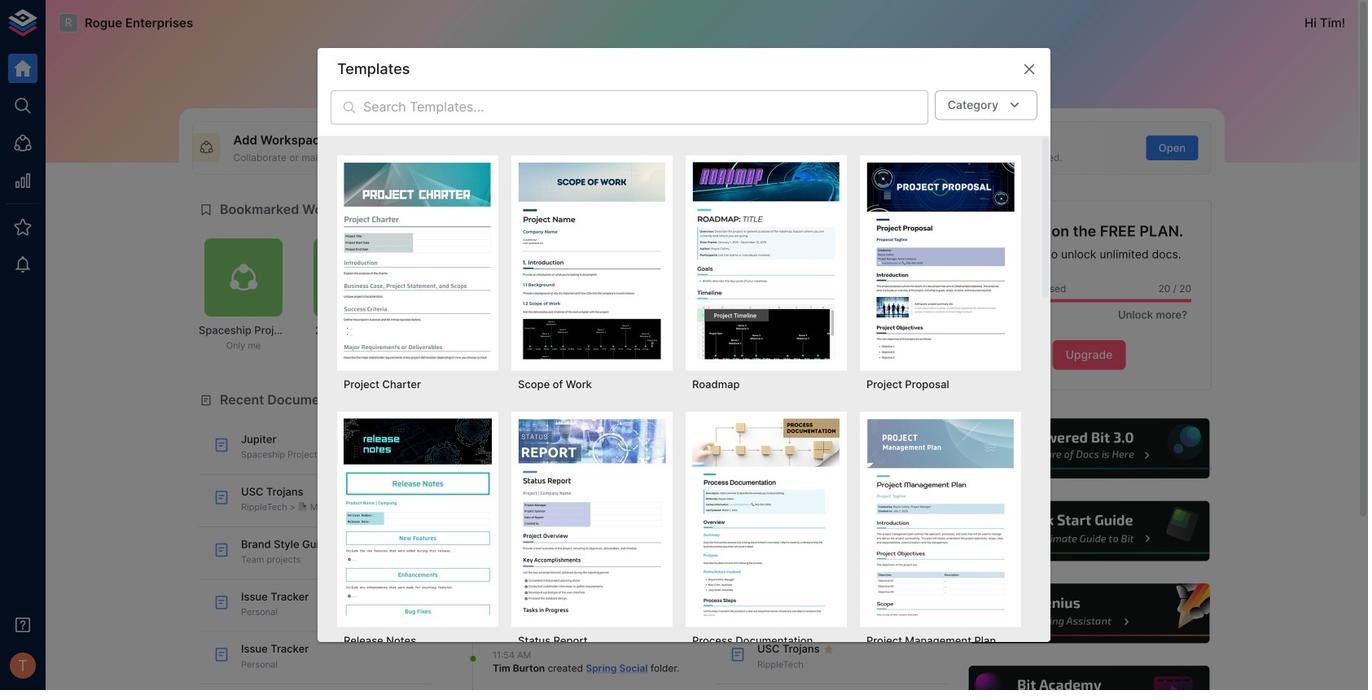 Task type: vqa. For each thing, say whether or not it's contained in the screenshot.
go back image
no



Task type: describe. For each thing, give the bounding box(es) containing it.
project charter image
[[344, 162, 492, 360]]

project management plan image
[[867, 418, 1015, 616]]

Search Templates... text field
[[363, 90, 928, 124]]

release notes image
[[344, 418, 492, 616]]

roadmap image
[[692, 162, 841, 360]]

project proposal image
[[867, 162, 1015, 360]]

2 help image from the top
[[967, 499, 1212, 564]]

process documentation image
[[692, 418, 841, 616]]

3 help image from the top
[[967, 582, 1212, 646]]

1 help image from the top
[[967, 417, 1212, 481]]



Task type: locate. For each thing, give the bounding box(es) containing it.
dialog
[[318, 48, 1051, 691]]

scope of work image
[[518, 162, 666, 360]]

help image
[[967, 417, 1212, 481], [967, 499, 1212, 564], [967, 582, 1212, 646], [967, 664, 1212, 691]]

4 help image from the top
[[967, 664, 1212, 691]]

status report image
[[518, 418, 666, 616]]



